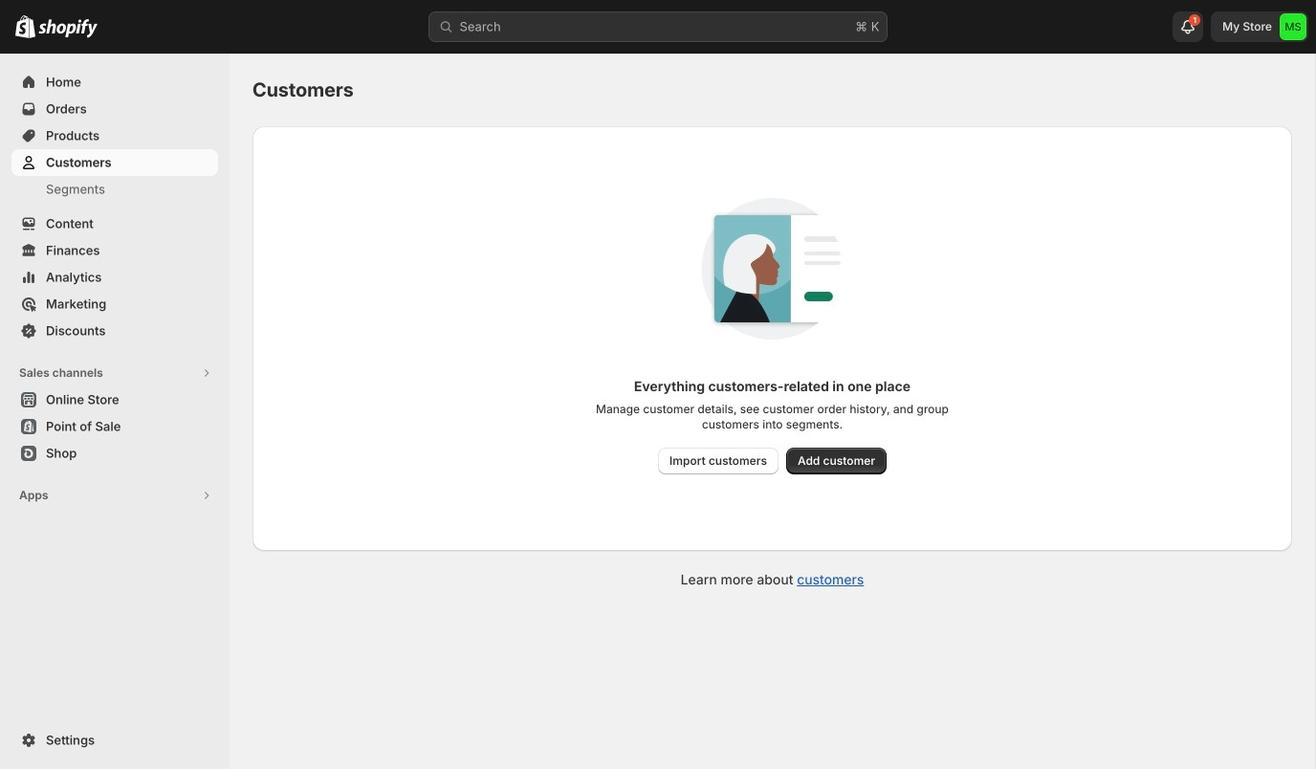 Task type: describe. For each thing, give the bounding box(es) containing it.
shopify image
[[38, 19, 98, 38]]

shopify image
[[15, 15, 35, 38]]

my store image
[[1280, 13, 1307, 40]]



Task type: vqa. For each thing, say whether or not it's contained in the screenshot.
Shopify image
yes



